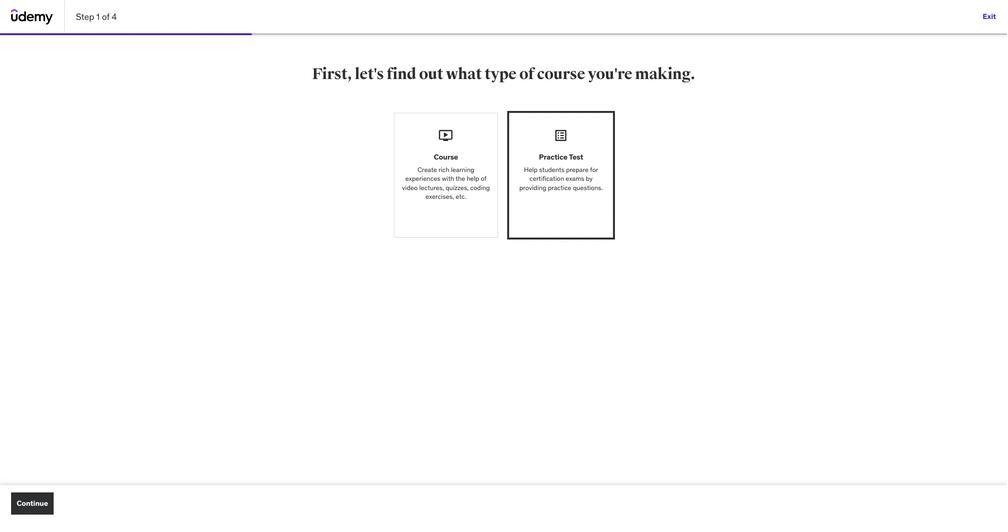 Task type: locate. For each thing, give the bounding box(es) containing it.
exercises,
[[426, 193, 454, 201]]

course
[[434, 152, 458, 162]]

udemy image
[[11, 9, 53, 25]]

practice test help students prepare for certification exams by providing practice questions.
[[519, 152, 603, 192]]

by
[[586, 174, 593, 183]]

out
[[419, 64, 443, 84]]

1 horizontal spatial of
[[481, 174, 487, 183]]

questions.
[[573, 183, 603, 192]]

rich
[[439, 165, 449, 174]]

of
[[102, 11, 110, 22], [519, 64, 534, 84], [481, 174, 487, 183]]

0 horizontal spatial of
[[102, 11, 110, 22]]

etc.
[[456, 193, 466, 201]]

of inside course create rich learning experiences with the help of video lectures, quizzes, coding exercises, etc.
[[481, 174, 487, 183]]

providing
[[519, 183, 546, 192]]

quizzes,
[[446, 183, 469, 192]]

1 vertical spatial of
[[519, 64, 534, 84]]

find
[[387, 64, 416, 84]]

practice
[[539, 152, 568, 162]]

create
[[418, 165, 437, 174]]

of up the coding
[[481, 174, 487, 183]]

2 horizontal spatial of
[[519, 64, 534, 84]]

of right 1
[[102, 11, 110, 22]]

coding
[[470, 183, 490, 192]]

help
[[524, 165, 538, 174]]

video
[[402, 183, 418, 192]]

2 vertical spatial of
[[481, 174, 487, 183]]

prepare
[[566, 165, 589, 174]]

certification
[[530, 174, 564, 183]]

exit
[[983, 12, 996, 21]]

first, let's find out what type of course you're making.
[[312, 64, 695, 84]]

with
[[442, 174, 454, 183]]

type
[[485, 64, 517, 84]]

course create rich learning experiences with the help of video lectures, quizzes, coding exercises, etc.
[[402, 152, 490, 201]]

first,
[[312, 64, 352, 84]]

of right type
[[519, 64, 534, 84]]

step 1 of 4 element
[[0, 33, 252, 35]]

4
[[112, 11, 117, 22]]

learning
[[451, 165, 474, 174]]

making.
[[635, 64, 695, 84]]



Task type: vqa. For each thing, say whether or not it's contained in the screenshot.
"Learn more" link
no



Task type: describe. For each thing, give the bounding box(es) containing it.
let's
[[355, 64, 384, 84]]

continue
[[17, 499, 48, 508]]

step 1 of 4
[[76, 11, 117, 22]]

experiences
[[405, 174, 440, 183]]

you're
[[588, 64, 632, 84]]

practice
[[548, 183, 572, 192]]

continue button
[[11, 493, 54, 515]]

step
[[76, 11, 94, 22]]

exams
[[566, 174, 584, 183]]

course
[[537, 64, 585, 84]]

1
[[96, 11, 100, 22]]

for
[[590, 165, 598, 174]]

0 vertical spatial of
[[102, 11, 110, 22]]

students
[[539, 165, 565, 174]]

the
[[456, 174, 465, 183]]

lectures,
[[419, 183, 444, 192]]

what
[[446, 64, 482, 84]]

help
[[467, 174, 479, 183]]

test
[[569, 152, 583, 162]]

exit button
[[983, 6, 996, 28]]



